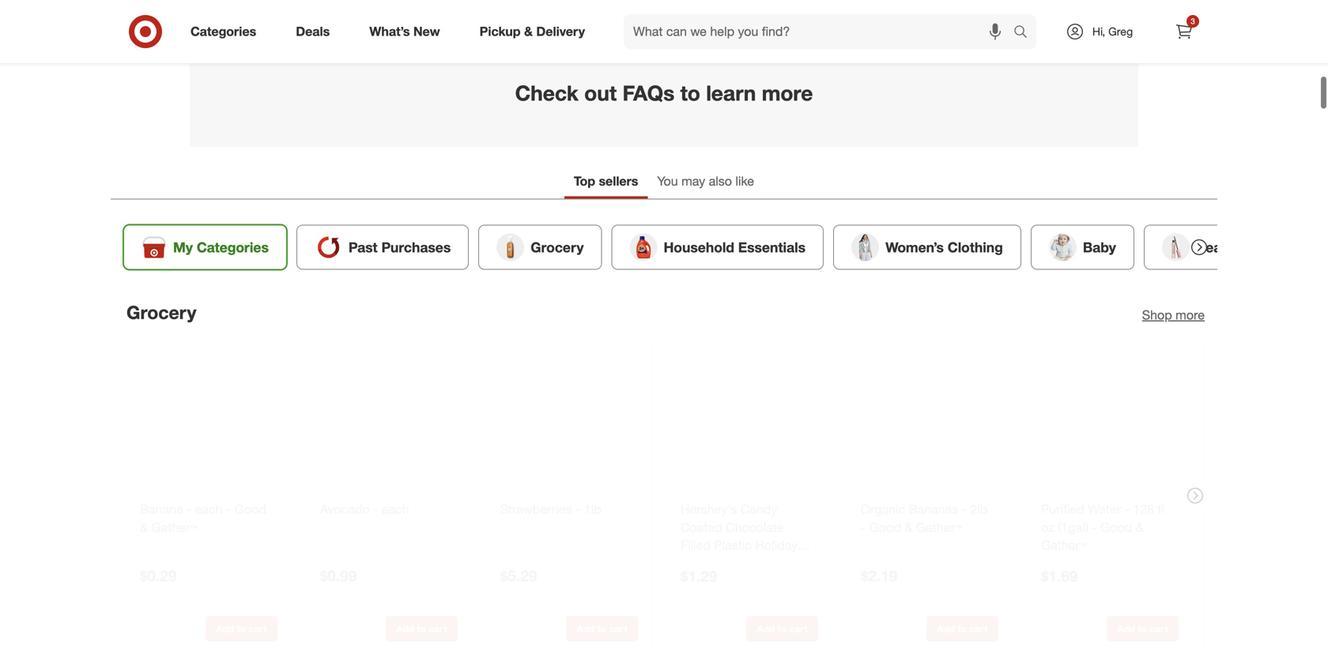 Task type: vqa. For each thing, say whether or not it's contained in the screenshot.
Categories inside button
yes



Task type: describe. For each thing, give the bounding box(es) containing it.
2lb
[[970, 502, 988, 517]]

top
[[574, 173, 595, 189]]

- inside hershey's candy coated chocolate filled plastic holiday cane - 1.4oz $1.29
[[714, 556, 719, 572]]

hershey's
[[681, 502, 737, 517]]

0 vertical spatial more
[[762, 80, 813, 106]]

my categories
[[173, 239, 269, 256]]

check out faqs to learn more
[[515, 80, 813, 106]]

filled
[[681, 538, 711, 554]]

strawberries - 1lb link
[[501, 501, 635, 519]]

add for $1.29
[[757, 623, 775, 635]]

what's
[[369, 24, 410, 39]]

hi,
[[1093, 25, 1106, 38]]

each for $0.99
[[382, 502, 409, 517]]

purchases
[[381, 239, 451, 256]]

good inside purified water - 128 fl oz (1gal) - good & gather™
[[1101, 520, 1133, 535]]

what's new link
[[356, 14, 460, 49]]

candy
[[741, 502, 777, 517]]

add to cart button for $0.99
[[386, 617, 458, 642]]

to for $2.19
[[958, 623, 967, 635]]

(1gal)
[[1058, 520, 1089, 535]]

good inside organic bananas - 2lb - good & gather™
[[869, 520, 901, 535]]

you may also like
[[657, 173, 754, 189]]

What can we help you find? suggestions appear below search field
[[624, 14, 1018, 49]]

essentials
[[738, 239, 806, 256]]

gather™ inside organic bananas - 2lb - good & gather™
[[916, 520, 962, 535]]

women's
[[886, 239, 944, 256]]

deals link
[[282, 14, 350, 49]]

beauty
[[1196, 239, 1243, 256]]

each for $0.29
[[195, 502, 223, 517]]

128
[[1133, 502, 1154, 517]]

past purchases button
[[296, 225, 469, 270]]

$2.19
[[861, 567, 898, 585]]

4 add to cart from the left
[[757, 623, 808, 635]]

4 add to cart button from the left
[[746, 617, 818, 642]]

may
[[682, 173, 705, 189]]

purified water - 128 fl oz (1gal) - good & gather™ link
[[1041, 501, 1176, 555]]

plastic
[[714, 538, 752, 554]]

past
[[349, 239, 378, 256]]

sellers
[[599, 173, 638, 189]]

organic bananas - 2lb - good & gather™ link
[[861, 501, 995, 537]]

add to cart for $0.29
[[216, 623, 267, 635]]

women's clothing button
[[833, 225, 1021, 270]]

1.4oz
[[722, 556, 753, 572]]

cart for $2.19
[[970, 623, 988, 635]]

add to cart for $1.69
[[1117, 623, 1168, 635]]

$0.29
[[140, 567, 177, 585]]

& inside banana - each - good & gather™
[[140, 520, 148, 535]]

bananas
[[909, 502, 958, 517]]

purified water - 128 fl oz (1gal) - good & gather™
[[1041, 502, 1164, 554]]

grocery inside button
[[531, 239, 584, 256]]

& inside purified water - 128 fl oz (1gal) - good & gather™
[[1136, 520, 1144, 535]]

check
[[515, 80, 579, 106]]

add for $0.99
[[396, 623, 414, 635]]

& inside organic bananas - 2lb - good & gather™
[[905, 520, 913, 535]]

learn
[[706, 80, 756, 106]]

new
[[413, 24, 440, 39]]

0 vertical spatial categories
[[191, 24, 256, 39]]

grocery button
[[479, 225, 602, 270]]

water
[[1088, 502, 1121, 517]]

fl
[[1158, 502, 1164, 517]]

add to cart button for $5.29
[[566, 617, 638, 642]]

greg
[[1109, 25, 1133, 38]]

holiday
[[755, 538, 798, 554]]

$5.29
[[501, 567, 537, 585]]

categories inside "button"
[[197, 239, 269, 256]]

3 link
[[1167, 14, 1202, 49]]

top sellers link
[[564, 166, 648, 199]]

- inside "link"
[[373, 502, 378, 517]]

my
[[173, 239, 193, 256]]

hershey's candy coated chocolate filled plastic holiday cane - 1.4oz $1.29
[[681, 502, 798, 586]]

household essentials button
[[612, 225, 824, 270]]

strawberries
[[501, 502, 572, 517]]

top sellers
[[574, 173, 638, 189]]

to for $5.29
[[597, 623, 606, 635]]

hershey's candy coated chocolate filled plastic holiday cane - 1.4oz link
[[681, 501, 815, 572]]

what's new
[[369, 24, 440, 39]]

strawberries - 1lb
[[501, 502, 601, 517]]

my categories button
[[123, 225, 287, 270]]

pickup & delivery
[[480, 24, 585, 39]]

& right "pickup"
[[524, 24, 533, 39]]



Task type: locate. For each thing, give the bounding box(es) containing it.
4 cart from the left
[[789, 623, 808, 635]]

2 horizontal spatial good
[[1101, 520, 1133, 535]]

0 horizontal spatial more
[[762, 80, 813, 106]]

gather™ down the banana at the left bottom of page
[[151, 520, 198, 535]]

cart for $0.29
[[248, 623, 267, 635]]

delivery
[[536, 24, 585, 39]]

3 cart from the left
[[609, 623, 628, 635]]

organic
[[861, 502, 905, 517]]

check out faqs to learn more link
[[190, 42, 1139, 147]]

2 add to cart from the left
[[396, 623, 447, 635]]

add to cart for $5.29
[[577, 623, 628, 635]]

add to cart button
[[206, 617, 278, 642], [386, 617, 458, 642], [566, 617, 638, 642], [746, 617, 818, 642], [927, 617, 999, 642], [1107, 617, 1179, 642]]

shop
[[1142, 308, 1172, 323]]

1 vertical spatial grocery
[[127, 302, 196, 324]]

clothing
[[948, 239, 1003, 256]]

cart for $1.69
[[1150, 623, 1168, 635]]

5 add to cart button from the left
[[927, 617, 999, 642]]

shop more
[[1142, 308, 1205, 323]]

add to cart for $2.19
[[937, 623, 988, 635]]

cart
[[248, 623, 267, 635], [429, 623, 447, 635], [609, 623, 628, 635], [789, 623, 808, 635], [970, 623, 988, 635], [1150, 623, 1168, 635]]

2 horizontal spatial gather™
[[1041, 538, 1087, 554]]

-
[[187, 502, 192, 517], [226, 502, 231, 517], [373, 502, 378, 517], [576, 502, 581, 517], [962, 502, 967, 517], [1125, 502, 1130, 517], [861, 520, 866, 535], [1092, 520, 1097, 535], [714, 556, 719, 572]]

avocado
[[320, 502, 370, 517]]

banana - each - good & gather™ link
[[140, 501, 274, 537]]

3 add to cart button from the left
[[566, 617, 638, 642]]

& down the banana at the left bottom of page
[[140, 520, 148, 535]]

add to cart button for $1.69
[[1107, 617, 1179, 642]]

each right avocado
[[382, 502, 409, 517]]

each inside "link"
[[382, 502, 409, 517]]

5 add to cart from the left
[[937, 623, 988, 635]]

0 horizontal spatial each
[[195, 502, 223, 517]]

oz
[[1041, 520, 1054, 535]]

cane
[[681, 556, 711, 572]]

add to cart
[[216, 623, 267, 635], [396, 623, 447, 635], [577, 623, 628, 635], [757, 623, 808, 635], [937, 623, 988, 635], [1117, 623, 1168, 635]]

household essentials
[[664, 239, 806, 256]]

you
[[657, 173, 678, 189]]

out
[[584, 80, 617, 106]]

gather™ inside purified water - 128 fl oz (1gal) - good & gather™
[[1041, 538, 1087, 554]]

5 add from the left
[[937, 623, 955, 635]]

hi, greg
[[1093, 25, 1133, 38]]

$0.99
[[320, 567, 357, 585]]

more inside button
[[1176, 308, 1205, 323]]

deals
[[296, 24, 330, 39]]

to for $1.29
[[778, 623, 787, 635]]

1 horizontal spatial gather™
[[916, 520, 962, 535]]

1lb
[[584, 502, 601, 517]]

pickup & delivery link
[[466, 14, 605, 49]]

to for $0.29
[[237, 623, 246, 635]]

more right learn
[[762, 80, 813, 106]]

1 vertical spatial categories
[[197, 239, 269, 256]]

2 add to cart button from the left
[[386, 617, 458, 642]]

purified
[[1041, 502, 1085, 517]]

add to cart button for $2.19
[[927, 617, 999, 642]]

organic bananas - 2lb - good & gather™
[[861, 502, 988, 535]]

1 each from the left
[[195, 502, 223, 517]]

good inside banana - each - good & gather™
[[235, 502, 266, 517]]

also
[[709, 173, 732, 189]]

more right shop
[[1176, 308, 1205, 323]]

baby
[[1083, 239, 1116, 256]]

2 cart from the left
[[429, 623, 447, 635]]

5 cart from the left
[[970, 623, 988, 635]]

1 horizontal spatial each
[[382, 502, 409, 517]]

add to cart button for $0.29
[[206, 617, 278, 642]]

gather™ inside banana - each - good & gather™
[[151, 520, 198, 535]]

0 horizontal spatial gather™
[[151, 520, 198, 535]]

add for $1.69
[[1117, 623, 1135, 635]]

gather™ down bananas
[[916, 520, 962, 535]]

grocery
[[531, 239, 584, 256], [127, 302, 196, 324]]

0 horizontal spatial good
[[235, 502, 266, 517]]

to for $1.69
[[1138, 623, 1147, 635]]

1 add to cart button from the left
[[206, 617, 278, 642]]

1 vertical spatial more
[[1176, 308, 1205, 323]]

grocery down my
[[127, 302, 196, 324]]

add for $0.29
[[216, 623, 234, 635]]

4 add from the left
[[757, 623, 775, 635]]

categories
[[191, 24, 256, 39], [197, 239, 269, 256]]

banana - each - good & gather™
[[140, 502, 266, 535]]

shop more button
[[1142, 306, 1205, 324]]

0 horizontal spatial grocery
[[127, 302, 196, 324]]

2 add from the left
[[396, 623, 414, 635]]

search
[[1007, 25, 1045, 41]]

grocery down the top on the top left of page
[[531, 239, 584, 256]]

each
[[195, 502, 223, 517], [382, 502, 409, 517]]

each inside banana - each - good & gather™
[[195, 502, 223, 517]]

1 horizontal spatial grocery
[[531, 239, 584, 256]]

$1.29
[[681, 568, 717, 586]]

banana
[[140, 502, 183, 517]]

6 cart from the left
[[1150, 623, 1168, 635]]

past purchases
[[349, 239, 451, 256]]

search button
[[1007, 14, 1045, 52]]

add for $2.19
[[937, 623, 955, 635]]

cart for $0.99
[[429, 623, 447, 635]]

6 add to cart button from the left
[[1107, 617, 1179, 642]]

household
[[664, 239, 734, 256]]

beauty button
[[1144, 225, 1261, 270]]

good
[[235, 502, 266, 517], [869, 520, 901, 535], [1101, 520, 1133, 535]]

6 add from the left
[[1117, 623, 1135, 635]]

pickup
[[480, 24, 521, 39]]

1 add from the left
[[216, 623, 234, 635]]

&
[[524, 24, 533, 39], [140, 520, 148, 535], [905, 520, 913, 535], [1136, 520, 1144, 535]]

each right the banana at the left bottom of page
[[195, 502, 223, 517]]

add for $5.29
[[577, 623, 595, 635]]

women's clothing
[[886, 239, 1003, 256]]

like
[[736, 173, 754, 189]]

gather™ down (1gal)
[[1041, 538, 1087, 554]]

1 cart from the left
[[248, 623, 267, 635]]

& down 128 at the right bottom of the page
[[1136, 520, 1144, 535]]

you may also like link
[[648, 166, 764, 199]]

& down bananas
[[905, 520, 913, 535]]

baby button
[[1031, 225, 1135, 270]]

more
[[762, 80, 813, 106], [1176, 308, 1205, 323]]

0 vertical spatial grocery
[[531, 239, 584, 256]]

1 add to cart from the left
[[216, 623, 267, 635]]

1 horizontal spatial more
[[1176, 308, 1205, 323]]

to for $0.99
[[417, 623, 426, 635]]

$1.69
[[1041, 568, 1078, 586]]

3
[[1191, 16, 1195, 26]]

avocado - each link
[[320, 501, 455, 519]]

avocado - each
[[320, 502, 409, 517]]

3 add from the left
[[577, 623, 595, 635]]

coated
[[681, 520, 722, 535]]

6 add to cart from the left
[[1117, 623, 1168, 635]]

gather™
[[151, 520, 198, 535], [916, 520, 962, 535], [1041, 538, 1087, 554]]

categories link
[[177, 14, 276, 49]]

cart for $5.29
[[609, 623, 628, 635]]

faqs
[[623, 80, 675, 106]]

2 each from the left
[[382, 502, 409, 517]]

3 add to cart from the left
[[577, 623, 628, 635]]

add to cart for $0.99
[[396, 623, 447, 635]]

chocolate
[[726, 520, 784, 535]]

1 horizontal spatial good
[[869, 520, 901, 535]]



